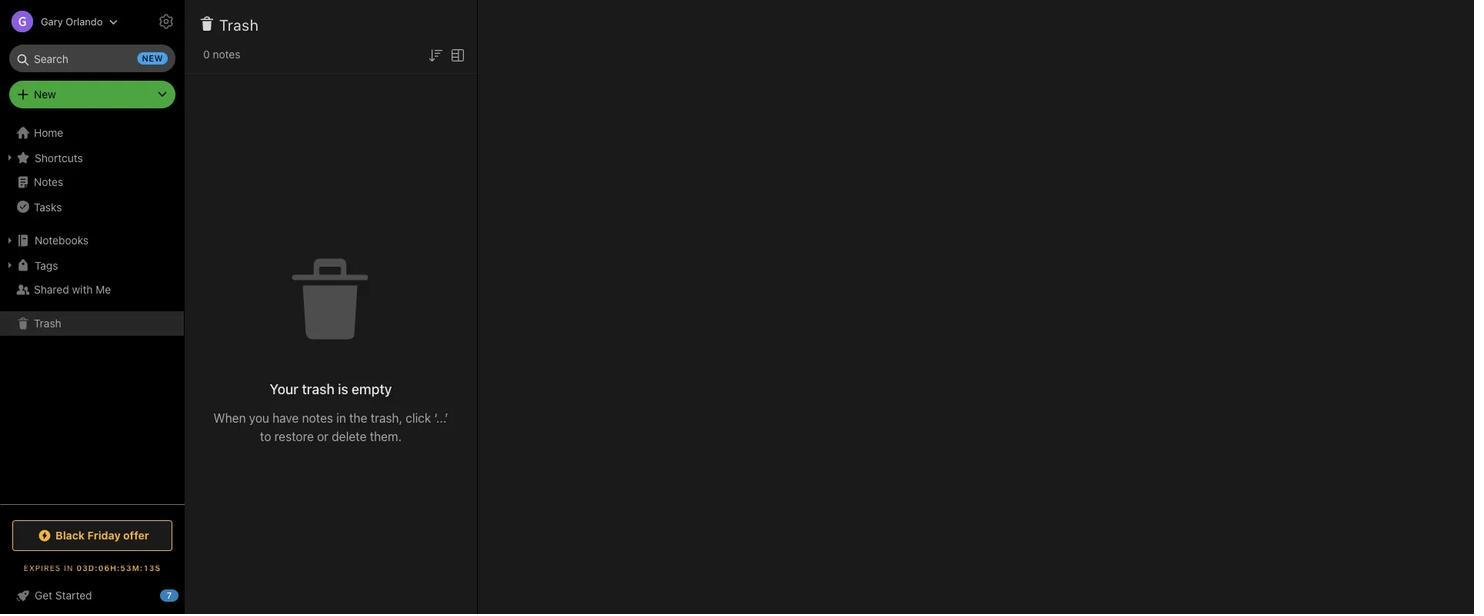 Task type: describe. For each thing, give the bounding box(es) containing it.
0 vertical spatial trash
[[219, 15, 259, 33]]

new button
[[9, 81, 175, 109]]

View options field
[[445, 45, 467, 64]]

when you have notes in the trash, click '...' to restore or delete them.
[[214, 411, 448, 444]]

to
[[260, 430, 271, 444]]

notes
[[34, 176, 63, 189]]

restore
[[274, 430, 314, 444]]

0
[[203, 48, 210, 61]]

click to collapse image
[[179, 586, 190, 605]]

tasks
[[34, 201, 62, 213]]

get started
[[35, 590, 92, 603]]

your
[[270, 381, 299, 398]]

Help and Learning task checklist field
[[0, 584, 185, 609]]

in
[[336, 411, 346, 426]]

expand notebooks image
[[4, 235, 16, 247]]

offer
[[123, 530, 149, 543]]

expand tags image
[[4, 259, 16, 272]]

notes inside when you have notes in the trash, click '...' to restore or delete them.
[[302, 411, 333, 426]]

empty
[[352, 381, 392, 398]]

shortcuts
[[35, 151, 83, 164]]

home
[[34, 127, 63, 139]]

note window - empty element
[[478, 0, 1474, 615]]

you
[[249, 411, 269, 426]]

your trash is empty
[[270, 381, 392, 398]]

notebooks
[[35, 234, 89, 247]]

tags
[[35, 259, 58, 272]]

new
[[34, 88, 56, 101]]

shared with me link
[[0, 278, 184, 302]]

expires in 03d:06h:53m:12s
[[24, 564, 161, 573]]

settings image
[[157, 12, 175, 31]]

them.
[[370, 430, 402, 444]]

tasks button
[[0, 195, 184, 219]]

new search field
[[20, 45, 168, 72]]

trash link
[[0, 312, 184, 336]]

get
[[35, 590, 52, 603]]

home link
[[0, 121, 185, 145]]

expires
[[24, 564, 61, 573]]

click
[[406, 411, 431, 426]]

'...'
[[434, 411, 448, 426]]

trash
[[302, 381, 335, 398]]



Task type: locate. For each thing, give the bounding box(es) containing it.
delete
[[332, 430, 367, 444]]

trash,
[[371, 411, 403, 426]]

me
[[96, 284, 111, 296]]

tree
[[0, 121, 185, 504]]

0 horizontal spatial trash
[[34, 317, 61, 330]]

1 vertical spatial notes
[[302, 411, 333, 426]]

0 vertical spatial notes
[[213, 48, 240, 61]]

notes link
[[0, 170, 184, 195]]

the
[[349, 411, 367, 426]]

notes up or in the left bottom of the page
[[302, 411, 333, 426]]

shared
[[34, 284, 69, 296]]

trash
[[219, 15, 259, 33], [34, 317, 61, 330]]

in
[[64, 564, 73, 573]]

black friday offer
[[56, 530, 149, 543]]

1 horizontal spatial trash
[[219, 15, 259, 33]]

or
[[317, 430, 329, 444]]

Search text field
[[20, 45, 165, 72]]

shared with me
[[34, 284, 111, 296]]

black
[[56, 530, 85, 543]]

notes
[[213, 48, 240, 61], [302, 411, 333, 426]]

new
[[142, 53, 163, 63]]

black friday offer button
[[12, 521, 172, 552]]

gary
[[41, 16, 63, 27]]

trash down 'shared'
[[34, 317, 61, 330]]

1 vertical spatial trash
[[34, 317, 61, 330]]

orlando
[[66, 16, 103, 27]]

notebooks link
[[0, 229, 184, 253]]

when
[[214, 411, 246, 426]]

tags button
[[0, 253, 184, 278]]

notes right 0 on the left of page
[[213, 48, 240, 61]]

tree containing home
[[0, 121, 185, 504]]

trash up 0 notes
[[219, 15, 259, 33]]

Account field
[[0, 6, 118, 37]]

1 horizontal spatial notes
[[302, 411, 333, 426]]

shortcuts button
[[0, 145, 184, 170]]

started
[[55, 590, 92, 603]]

Sort options field
[[426, 45, 445, 64]]

gary orlando
[[41, 16, 103, 27]]

0 horizontal spatial notes
[[213, 48, 240, 61]]

have
[[273, 411, 299, 426]]

friday
[[87, 530, 121, 543]]

7
[[167, 591, 172, 601]]

0 notes
[[203, 48, 240, 61]]

with
[[72, 284, 93, 296]]

is
[[338, 381, 348, 398]]

03d:06h:53m:12s
[[77, 564, 161, 573]]



Task type: vqa. For each thing, say whether or not it's contained in the screenshot.
Note Editor text field
no



